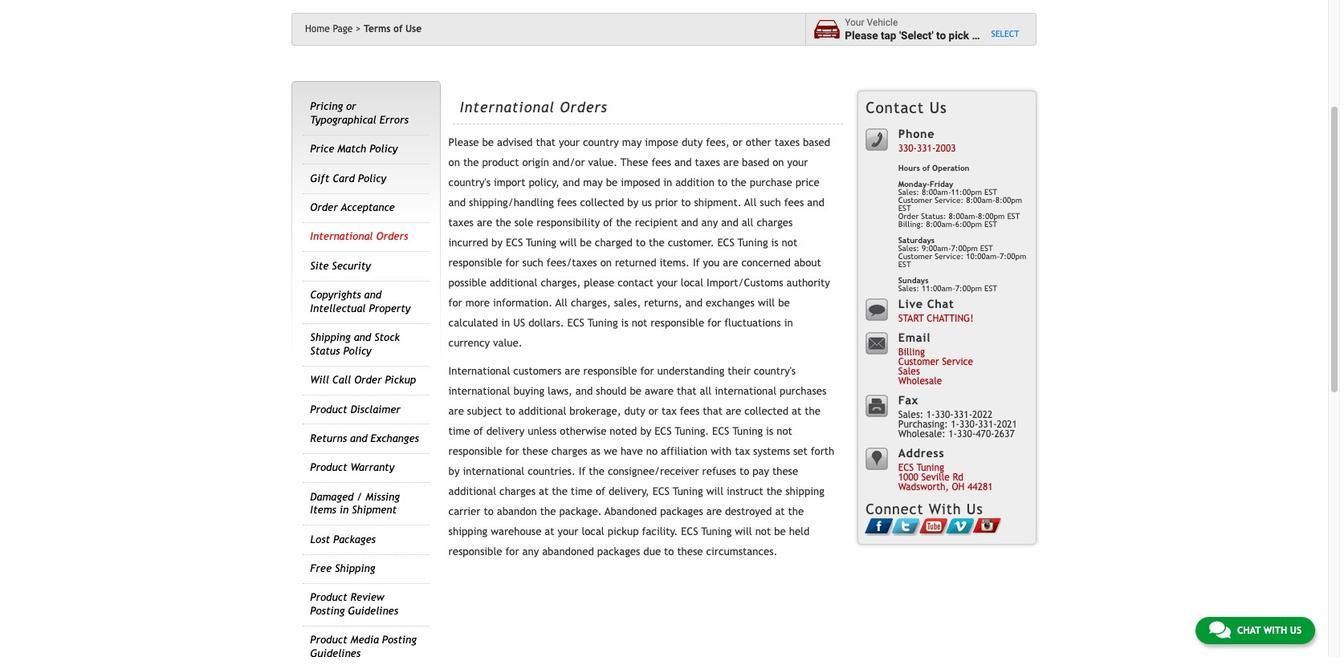 Task type: describe. For each thing, give the bounding box(es) containing it.
in up prior
[[664, 177, 672, 189]]

at right destroyed
[[775, 506, 785, 518]]

origin
[[522, 157, 549, 169]]

product warranty link
[[310, 462, 395, 474]]

be left aware
[[630, 386, 642, 398]]

posting for product review posting guidelines
[[310, 606, 345, 618]]

collected inside please be advised that your country may impose duty fees, or other taxes based on the product origin and/or value. these fees and taxes are based on your country's import policy, and may be imposed in addition to the purchase price and shipping/handling fees collected by us prior to shipment. all such fees and taxes are the sole responsibility of the recipient and any and all charges incurred by ecs tuning will be charged to the customer. ecs tuning is not responsible for such fees/taxes on returned items. if you are concerned about possible additional charges, please contact your local import/customs authority for more information. all charges, sales, returns, and exchanges will be calculated in us dollars. ecs tuning is not responsible for fluctuations in currency value.
[[580, 197, 624, 209]]

2 vertical spatial that
[[703, 406, 723, 418]]

review
[[351, 592, 384, 604]]

the down countries.
[[552, 486, 568, 498]]

international orders link
[[310, 231, 408, 243]]

1 vertical spatial such
[[523, 257, 544, 269]]

have
[[621, 446, 643, 458]]

will down refuses
[[707, 486, 724, 498]]

9:00am-
[[922, 244, 952, 253]]

tuning up circumstances.
[[702, 526, 732, 538]]

at up abandoned
[[545, 526, 555, 538]]

0 horizontal spatial packages
[[597, 546, 640, 558]]

abandoned
[[605, 506, 657, 518]]

of left delivery,
[[596, 486, 606, 498]]

pay
[[753, 466, 770, 478]]

these
[[621, 157, 649, 169]]

any inside please be advised that your country may impose duty fees, or other taxes based on the product origin and/or value. these fees and taxes are based on your country's import policy, and may be imposed in addition to the purchase price and shipping/handling fees collected by us prior to shipment. all such fees and taxes are the sole responsibility of the recipient and any and all charges incurred by ecs tuning will be charged to the customer. ecs tuning is not responsible for such fees/taxes on returned items. if you are concerned about possible additional charges, please contact your local import/customs authority for more information. all charges, sales, returns, and exchanges will be calculated in us dollars. ecs tuning is not responsible for fluctuations in currency value.
[[702, 217, 718, 229]]

all inside please be advised that your country may impose duty fees, or other taxes based on the product origin and/or value. these fees and taxes are based on your country's import policy, and may be imposed in addition to the purchase price and shipping/handling fees collected by us prior to shipment. all such fees and taxes are the sole responsibility of the recipient and any and all charges incurred by ecs tuning will be charged to the customer. ecs tuning is not responsible for such fees/taxes on returned items. if you are concerned about possible additional charges, please contact your local import/customs authority for more information. all charges, sales, returns, and exchanges will be calculated in us dollars. ecs tuning is not responsible for fluctuations in currency value.
[[742, 217, 754, 229]]

2 vertical spatial additional
[[449, 486, 497, 498]]

fees inside international customers are responsible for understanding their country's international buying laws, and should be aware that all international purchases are subject to additional brokerage, duty or tax fees that are collected at the time of delivery unless otherwise noted by ecs tuning. ecs tuning is not responsible for these charges as we have no affiliation with tax systems set forth by international countries. if the consignee/receiver refuses to pay these additional charges at the time of delivery, ecs tuning will instruct the shipping carrier to abandon the package. abandoned packages are destroyed at the shipping warehouse at your local pickup facility. ecs tuning will not be held responsible for any abandoned packages due to these circumstances.
[[680, 406, 700, 418]]

10:00am-
[[966, 252, 1000, 261]]

1 horizontal spatial based
[[803, 137, 831, 149]]

fax sales: 1-330-331-2022 purchasing: 1-330-331-2021 wholesale: 1-330-470-2637
[[899, 394, 1018, 440]]

saturdays
[[899, 236, 935, 245]]

intellectual
[[310, 303, 366, 315]]

not up systems
[[777, 426, 793, 438]]

and down price
[[807, 197, 825, 209]]

laws,
[[548, 386, 573, 398]]

2 horizontal spatial these
[[773, 466, 799, 478]]

0 vertical spatial may
[[622, 137, 642, 149]]

to right carrier
[[484, 506, 494, 518]]

vehicle
[[981, 29, 1016, 41]]

330- up wholesale:
[[935, 410, 954, 421]]

responsible down delivery
[[449, 446, 502, 458]]

by up carrier
[[449, 466, 460, 478]]

tuning down sales,
[[588, 317, 618, 329]]

that inside please be advised that your country may impose duty fees, or other taxes based on the product origin and/or value. these fees and taxes are based on your country's import policy, and may be imposed in addition to the purchase price and shipping/handling fees collected by us prior to shipment. all such fees and taxes are the sole responsibility of the recipient and any and all charges incurred by ecs tuning will be charged to the customer. ecs tuning is not responsible for such fees/taxes on returned items. if you are concerned about possible additional charges, please contact your local import/customs authority for more information. all charges, sales, returns, and exchanges will be calculated in us dollars. ecs tuning is not responsible for fluctuations in currency value.
[[536, 137, 556, 149]]

7:00pm right 9:00am-
[[1000, 252, 1027, 261]]

errors
[[380, 114, 409, 126]]

and right the returns,
[[686, 297, 703, 309]]

media
[[351, 635, 379, 647]]

noted
[[610, 426, 637, 438]]

responsible down the returns,
[[651, 317, 705, 329]]

returned
[[615, 257, 657, 269]]

fees down price
[[784, 197, 804, 209]]

1 vertical spatial is
[[621, 317, 629, 329]]

0 vertical spatial such
[[760, 197, 781, 209]]

operation
[[933, 164, 970, 173]]

as
[[591, 446, 601, 458]]

1 vertical spatial orders
[[376, 231, 408, 243]]

call
[[332, 374, 351, 386]]

responsible down incurred
[[449, 257, 502, 269]]

to right due
[[664, 546, 674, 558]]

understanding
[[657, 366, 725, 378]]

in right fluctuations
[[784, 317, 793, 329]]

1 vertical spatial based
[[742, 157, 770, 169]]

7:00pm down "10:00am-"
[[956, 284, 982, 293]]

are down fees,
[[724, 157, 739, 169]]

2 horizontal spatial taxes
[[775, 137, 800, 149]]

shipment
[[352, 505, 397, 517]]

gift card policy link
[[310, 172, 386, 184]]

returns,
[[644, 297, 682, 309]]

with inside international customers are responsible for understanding their country's international buying laws, and should be aware that all international purchases are subject to additional brokerage, duty or tax fees that are collected at the time of delivery unless otherwise noted by ecs tuning. ecs tuning is not responsible for these charges as we have no affiliation with tax systems set forth by international countries. if the consignee/receiver refuses to pay these additional charges at the time of delivery, ecs tuning will instruct the shipping carrier to abandon the package. abandoned packages are destroyed at the shipping warehouse at your local pickup facility. ecs tuning will not be held responsible for any abandoned packages due to these circumstances.
[[711, 446, 732, 458]]

0 horizontal spatial international orders
[[310, 231, 408, 243]]

local inside international customers are responsible for understanding their country's international buying laws, and should be aware that all international purchases are subject to additional brokerage, duty or tax fees that are collected at the time of delivery unless otherwise noted by ecs tuning. ecs tuning is not responsible for these charges as we have no affiliation with tax systems set forth by international countries. if the consignee/receiver refuses to pay these additional charges at the time of delivery, ecs tuning will instruct the shipping carrier to abandon the package. abandoned packages are destroyed at the shipping warehouse at your local pickup facility. ecs tuning will not be held responsible for any abandoned packages due to these circumstances.
[[582, 526, 605, 538]]

and down shipment.
[[722, 217, 739, 229]]

damaged / missing items in shipment link
[[310, 491, 400, 517]]

are up incurred
[[477, 217, 493, 229]]

330- inside phone 330-331-2003
[[899, 143, 917, 155]]

responsibility
[[537, 217, 600, 229]]

warranty
[[351, 462, 395, 474]]

are right you
[[723, 257, 739, 269]]

and up customer.
[[681, 217, 699, 229]]

product media posting guidelines
[[310, 635, 417, 658]]

to up "returned"
[[636, 237, 646, 249]]

more
[[466, 297, 490, 309]]

posting for product media posting guidelines
[[382, 635, 417, 647]]

seville
[[922, 473, 950, 484]]

will down responsibility
[[560, 237, 577, 249]]

be left imposed
[[606, 177, 618, 189]]

6:00pm
[[956, 220, 982, 229]]

be left held
[[774, 526, 786, 538]]

items
[[310, 505, 337, 517]]

please inside please be advised that your country may impose duty fees, or other taxes based on the product origin and/or value. these fees and taxes are based on your country's import policy, and may be imposed in addition to the purchase price and shipping/handling fees collected by us prior to shipment. all such fees and taxes are the sole responsibility of the recipient and any and all charges incurred by ecs tuning will be charged to the customer. ecs tuning is not responsible for such fees/taxes on returned items. if you are concerned about possible additional charges, please contact your local import/customs authority for more information. all charges, sales, returns, and exchanges will be calculated in us dollars. ecs tuning is not responsible for fluctuations in currency value.
[[449, 137, 479, 149]]

property
[[369, 303, 411, 315]]

your up price
[[788, 157, 808, 169]]

1 horizontal spatial these
[[677, 546, 703, 558]]

and inside the shipping and stock status policy
[[354, 332, 371, 344]]

0 vertical spatial time
[[449, 426, 471, 438]]

product review posting guidelines link
[[310, 592, 398, 618]]

hours
[[899, 164, 920, 173]]

customer.
[[668, 237, 715, 249]]

package.
[[559, 506, 602, 518]]

information.
[[493, 297, 553, 309]]

chat with us link
[[1196, 618, 1316, 645]]

0 horizontal spatial shipping
[[449, 526, 488, 538]]

aware
[[645, 386, 674, 398]]

addition
[[676, 177, 715, 189]]

1 vertical spatial additional
[[519, 406, 567, 418]]

phone 330-331-2003
[[899, 127, 956, 155]]

policy,
[[529, 177, 560, 189]]

wadsworth,
[[899, 482, 949, 493]]

and down and/or
[[563, 177, 580, 189]]

are left destroyed
[[707, 506, 722, 518]]

due
[[644, 546, 661, 558]]

warehouse
[[491, 526, 542, 538]]

1 horizontal spatial all
[[745, 197, 757, 209]]

lost packages link
[[310, 534, 376, 546]]

country
[[583, 137, 619, 149]]

2 horizontal spatial on
[[773, 157, 784, 169]]

home
[[305, 23, 330, 35]]

of inside please be advised that your country may impose duty fees, or other taxes based on the product origin and/or value. these fees and taxes are based on your country's import policy, and may be imposed in addition to the purchase price and shipping/handling fees collected by us prior to shipment. all such fees and taxes are the sole responsibility of the recipient and any and all charges incurred by ecs tuning will be charged to the customer. ecs tuning is not responsible for such fees/taxes on returned items. if you are concerned about possible additional charges, please contact your local import/customs authority for more information. all charges, sales, returns, and exchanges will be calculated in us dollars. ecs tuning is not responsible for fluctuations in currency value.
[[603, 217, 613, 229]]

a
[[972, 29, 978, 41]]

the left product
[[463, 157, 479, 169]]

be up product
[[482, 137, 494, 149]]

and down product disclaimer
[[350, 433, 368, 445]]

international down their
[[715, 386, 777, 398]]

collected inside international customers are responsible for understanding their country's international buying laws, and should be aware that all international purchases are subject to additional brokerage, duty or tax fees that are collected at the time of delivery unless otherwise noted by ecs tuning. ecs tuning is not responsible for these charges as we have no affiliation with tax systems set forth by international countries. if the consignee/receiver refuses to pay these additional charges at the time of delivery, ecs tuning will instruct the shipping carrier to abandon the package. abandoned packages are destroyed at the shipping warehouse at your local pickup facility. ecs tuning will not be held responsible for any abandoned packages due to these circumstances.
[[745, 406, 789, 418]]

responsible down carrier
[[449, 546, 502, 558]]

connect
[[866, 501, 924, 518]]

copyrights and intellectual property link
[[310, 289, 411, 315]]

refuses
[[703, 466, 737, 478]]

us for connect
[[967, 501, 984, 518]]

0 horizontal spatial taxes
[[449, 217, 474, 229]]

8:00am- up status:
[[922, 188, 952, 197]]

1- right wholesale:
[[949, 429, 957, 440]]

and up incurred
[[449, 197, 466, 209]]

international up subject on the left bottom
[[449, 386, 510, 398]]

countries.
[[528, 466, 576, 478]]

for up aware
[[641, 366, 654, 378]]

delivery,
[[609, 486, 650, 498]]

to up delivery
[[506, 406, 516, 418]]

not down destroyed
[[756, 526, 771, 538]]

at down countries.
[[539, 486, 549, 498]]

8:00am- up 6:00pm
[[966, 196, 996, 205]]

0 vertical spatial international
[[460, 98, 555, 115]]

currency
[[449, 337, 490, 349]]

the right abandon on the bottom
[[540, 506, 556, 518]]

or inside international customers are responsible for understanding their country's international buying laws, and should be aware that all international purchases are subject to additional brokerage, duty or tax fees that are collected at the time of delivery unless otherwise noted by ecs tuning. ecs tuning is not responsible for these charges as we have no affiliation with tax systems set forth by international countries. if the consignee/receiver refuses to pay these additional charges at the time of delivery, ecs tuning will instruct the shipping carrier to abandon the package. abandoned packages are destroyed at the shipping warehouse at your local pickup facility. ecs tuning will not be held responsible for any abandoned packages due to these circumstances.
[[649, 406, 659, 418]]

for up the information.
[[506, 257, 519, 269]]

1 horizontal spatial tax
[[735, 446, 750, 458]]

1 vertical spatial charges,
[[571, 297, 611, 309]]

0 vertical spatial shipping
[[786, 486, 825, 498]]

customer inside email billing customer service sales wholesale
[[899, 357, 940, 368]]

billing link
[[899, 347, 925, 359]]

to right prior
[[681, 197, 691, 209]]

price
[[310, 143, 334, 155]]

1 vertical spatial 8:00pm
[[978, 212, 1005, 221]]

shipping inside the shipping and stock status policy
[[310, 332, 351, 344]]

1000
[[899, 473, 919, 484]]

be down 'authority'
[[779, 297, 790, 309]]

ecs right facility.
[[681, 526, 699, 538]]

please
[[584, 277, 615, 289]]

order inside the hours of operation monday-friday sales: 8:00am-11:00pm est customer service: 8:00am-8:00pm est order status: 8:00am-8:00pm est billing: 8:00am-6:00pm est saturdays sales: 9:00am-7:00pm est customer service: 10:00am-7:00pm est sundays sales: 11:00am-7:00pm est
[[899, 212, 919, 221]]

1 vertical spatial may
[[583, 177, 603, 189]]

advised
[[497, 137, 533, 149]]

0 vertical spatial charges,
[[541, 277, 581, 289]]

for down delivery
[[506, 446, 519, 458]]

product for product disclaimer
[[310, 404, 347, 416]]

duty inside please be advised that your country may impose duty fees, or other taxes based on the product origin and/or value. these fees and taxes are based on your country's import policy, and may be imposed in addition to the purchase price and shipping/handling fees collected by us prior to shipment. all such fees and taxes are the sole responsibility of the recipient and any and all charges incurred by ecs tuning will be charged to the customer. ecs tuning is not responsible for such fees/taxes on returned items. if you are concerned about possible additional charges, please contact your local import/customs authority for more information. all charges, sales, returns, and exchanges will be calculated in us dollars. ecs tuning is not responsible for fluctuations in currency value.
[[682, 137, 703, 149]]

will call order pickup link
[[310, 374, 416, 386]]

international down delivery
[[463, 466, 525, 478]]

your up and/or
[[559, 137, 580, 149]]

not down sales,
[[632, 317, 648, 329]]

will up circumstances.
[[735, 526, 752, 538]]

typographical
[[310, 114, 377, 126]]

is inside international customers are responsible for understanding their country's international buying laws, and should be aware that all international purchases are subject to additional brokerage, duty or tax fees that are collected at the time of delivery unless otherwise noted by ecs tuning. ecs tuning is not responsible for these charges as we have no affiliation with tax systems set forth by international countries. if the consignee/receiver refuses to pay these additional charges at the time of delivery, ecs tuning will instruct the shipping carrier to abandon the package. abandoned packages are destroyed at the shipping warehouse at your local pickup facility. ecs tuning will not be held responsible for any abandoned packages due to these circumstances.
[[766, 426, 774, 438]]

0 vertical spatial value.
[[588, 157, 618, 169]]

ecs right tuning.
[[713, 426, 730, 438]]

8:00am- up 9:00am-
[[926, 220, 956, 229]]

of left use
[[394, 23, 403, 35]]

international customers are responsible for understanding their country's international buying laws, and should be aware that all international purchases are subject to additional brokerage, duty or tax fees that are collected at the time of delivery unless otherwise noted by ecs tuning. ecs tuning is not responsible for these charges as we have no affiliation with tax systems set forth by international countries. if the consignee/receiver refuses to pay these additional charges at the time of delivery, ecs tuning will instruct the shipping carrier to abandon the package. abandoned packages are destroyed at the shipping warehouse at your local pickup facility. ecs tuning will not be held responsible for any abandoned packages due to these circumstances.
[[449, 366, 835, 558]]

2 vertical spatial charges
[[500, 486, 536, 498]]

the left sole
[[496, 217, 512, 229]]

are up laws,
[[565, 366, 580, 378]]

friday
[[930, 180, 954, 189]]

site
[[310, 260, 329, 272]]

1 service: from the top
[[935, 196, 964, 205]]

pricing
[[310, 101, 343, 113]]

fees up responsibility
[[557, 197, 577, 209]]

2 horizontal spatial 331-
[[979, 420, 997, 431]]

at down purchases
[[792, 406, 802, 418]]

or inside please be advised that your country may impose duty fees, or other taxes based on the product origin and/or value. these fees and taxes are based on your country's import policy, and may be imposed in addition to the purchase price and shipping/handling fees collected by us prior to shipment. all such fees and taxes are the sole responsibility of the recipient and any and all charges incurred by ecs tuning will be charged to the customer. ecs tuning is not responsible for such fees/taxes on returned items. if you are concerned about possible additional charges, please contact your local import/customs authority for more information. all charges, sales, returns, and exchanges will be calculated in us dollars. ecs tuning is not responsible for fluctuations in currency value.
[[733, 137, 743, 149]]

disclaimer
[[351, 404, 401, 416]]

the down recipient
[[649, 237, 665, 249]]

0 horizontal spatial value.
[[493, 337, 523, 349]]

fees down impose
[[652, 157, 672, 169]]

contact
[[618, 277, 654, 289]]

ecs up no
[[655, 426, 672, 438]]

3 sales: from the top
[[899, 284, 920, 293]]

1 horizontal spatial time
[[571, 486, 593, 498]]

phone
[[899, 127, 935, 141]]

concerned
[[742, 257, 791, 269]]

we
[[604, 446, 618, 458]]

1 horizontal spatial 331-
[[954, 410, 973, 421]]

product for product warranty
[[310, 462, 347, 474]]

home page
[[305, 23, 353, 35]]

2 customer from the top
[[899, 252, 933, 261]]

1- up wholesale:
[[927, 410, 935, 421]]

in inside damaged / missing items in shipment
[[340, 505, 349, 517]]

0 horizontal spatial all
[[556, 297, 568, 309]]

ecs right dollars.
[[568, 317, 585, 329]]

1 vertical spatial international
[[310, 231, 373, 243]]

tap
[[881, 29, 897, 41]]

or inside pricing or typographical errors
[[346, 101, 356, 113]]

fluctuations
[[725, 317, 781, 329]]

the down purchases
[[805, 406, 821, 418]]

1 vertical spatial chat
[[1238, 626, 1261, 637]]

product for product review posting guidelines
[[310, 592, 347, 604]]

monday-
[[899, 180, 930, 189]]

1 horizontal spatial taxes
[[695, 157, 720, 169]]

0 horizontal spatial us
[[930, 99, 948, 116]]

abandoned
[[542, 546, 594, 558]]

destroyed
[[725, 506, 772, 518]]

tuning up systems
[[733, 426, 763, 438]]

the up held
[[788, 506, 804, 518]]

not up "about"
[[782, 237, 798, 249]]

copyrights and intellectual property
[[310, 289, 411, 315]]

and up addition
[[675, 157, 692, 169]]

0 vertical spatial 8:00pm
[[996, 196, 1023, 205]]

1 horizontal spatial packages
[[660, 506, 703, 518]]

gift
[[310, 172, 329, 184]]

1 horizontal spatial international orders
[[460, 98, 608, 115]]



Task type: vqa. For each thing, say whether or not it's contained in the screenshot.
rightmost Rod
no



Task type: locate. For each thing, give the bounding box(es) containing it.
terms
[[364, 23, 391, 35]]

for left more
[[449, 297, 462, 309]]

on left product
[[449, 157, 460, 169]]

in down damaged
[[340, 505, 349, 517]]

0 vertical spatial based
[[803, 137, 831, 149]]

us up the phone
[[930, 99, 948, 116]]

330- down the 2022 on the bottom right of the page
[[957, 429, 976, 440]]

if
[[693, 257, 700, 269], [579, 466, 586, 478]]

are down their
[[726, 406, 742, 418]]

to inside 'your vehicle please tap 'select' to pick a vehicle'
[[937, 29, 946, 41]]

tuning down refuses
[[673, 486, 703, 498]]

us
[[513, 317, 525, 329]]

the up shipment.
[[731, 177, 747, 189]]

1 horizontal spatial local
[[681, 277, 704, 289]]

responsible up 'should'
[[584, 366, 637, 378]]

other
[[746, 137, 772, 149]]

2022
[[973, 410, 993, 421]]

330-331-2003 link
[[899, 143, 956, 155]]

value.
[[588, 157, 618, 169], [493, 337, 523, 349]]

0 vertical spatial us
[[930, 99, 948, 116]]

additional inside please be advised that your country may impose duty fees, or other taxes based on the product origin and/or value. these fees and taxes are based on your country's import policy, and may be imposed in addition to the purchase price and shipping/handling fees collected by us prior to shipment. all such fees and taxes are the sole responsibility of the recipient and any and all charges incurred by ecs tuning will be charged to the customer. ecs tuning is not responsible for such fees/taxes on returned items. if you are concerned about possible additional charges, please contact your local import/customs authority for more information. all charges, sales, returns, and exchanges will be calculated in us dollars. ecs tuning is not responsible for fluctuations in currency value.
[[490, 277, 538, 289]]

any inside international customers are responsible for understanding their country's international buying laws, and should be aware that all international purchases are subject to additional brokerage, duty or tax fees that are collected at the time of delivery unless otherwise noted by ecs tuning. ecs tuning is not responsible for these charges as we have no affiliation with tax systems set forth by international countries. if the consignee/receiver refuses to pay these additional charges at the time of delivery, ecs tuning will instruct the shipping carrier to abandon the package. abandoned packages are destroyed at the shipping warehouse at your local pickup facility. ecs tuning will not be held responsible for any abandoned packages due to these circumstances.
[[523, 546, 539, 558]]

or
[[346, 101, 356, 113], [733, 137, 743, 149], [649, 406, 659, 418]]

policy up will call order pickup link
[[343, 345, 372, 357]]

1 horizontal spatial order
[[354, 374, 382, 386]]

policy for gift card policy
[[358, 172, 386, 184]]

2 vertical spatial us
[[1291, 626, 1302, 637]]

tuning down address
[[917, 463, 945, 474]]

packages
[[660, 506, 703, 518], [597, 546, 640, 558]]

returns
[[310, 433, 347, 445]]

product for product media posting guidelines
[[310, 635, 347, 647]]

2 horizontal spatial or
[[733, 137, 743, 149]]

acceptance
[[341, 202, 395, 214]]

1 vertical spatial or
[[733, 137, 743, 149]]

0 vertical spatial additional
[[490, 277, 538, 289]]

tuning down sole
[[526, 237, 557, 249]]

please down your on the top
[[845, 29, 878, 41]]

country's inside international customers are responsible for understanding their country's international buying laws, and should be aware that all international purchases are subject to additional brokerage, duty or tax fees that are collected at the time of delivery unless otherwise noted by ecs tuning. ecs tuning is not responsible for these charges as we have no affiliation with tax systems set forth by international countries. if the consignee/receiver refuses to pay these additional charges at the time of delivery, ecs tuning will instruct the shipping carrier to abandon the package. abandoned packages are destroyed at the shipping warehouse at your local pickup facility. ecs tuning will not be held responsible for any abandoned packages due to these circumstances.
[[754, 366, 796, 378]]

taxes
[[775, 137, 800, 149], [695, 157, 720, 169], [449, 217, 474, 229]]

time down subject on the left bottom
[[449, 426, 471, 438]]

0 vertical spatial policy
[[370, 143, 398, 155]]

0 horizontal spatial order
[[310, 202, 338, 214]]

orders down 'acceptance'
[[376, 231, 408, 243]]

'select'
[[900, 29, 934, 41]]

1 horizontal spatial duty
[[682, 137, 703, 149]]

you
[[703, 257, 720, 269]]

email
[[899, 331, 931, 345]]

your up the returns,
[[657, 277, 678, 289]]

1 vertical spatial taxes
[[695, 157, 720, 169]]

your up abandoned
[[558, 526, 579, 538]]

0 vertical spatial service:
[[935, 196, 964, 205]]

sales: down hours at top
[[899, 188, 920, 197]]

0 vertical spatial orders
[[560, 98, 608, 115]]

2 vertical spatial policy
[[343, 345, 372, 357]]

1 horizontal spatial shipping
[[786, 486, 825, 498]]

packages up facility.
[[660, 506, 703, 518]]

product review posting guidelines
[[310, 592, 398, 618]]

0 vertical spatial charges
[[757, 217, 793, 229]]

and inside international customers are responsible for understanding their country's international buying laws, and should be aware that all international purchases are subject to additional brokerage, duty or tax fees that are collected at the time of delivery unless otherwise noted by ecs tuning. ecs tuning is not responsible for these charges as we have no affiliation with tax systems set forth by international countries. if the consignee/receiver refuses to pay these additional charges at the time of delivery, ecs tuning will instruct the shipping carrier to abandon the package. abandoned packages are destroyed at the shipping warehouse at your local pickup facility. ecs tuning will not be held responsible for any abandoned packages due to these circumstances.
[[576, 386, 593, 398]]

your inside international customers are responsible for understanding their country's international buying laws, and should be aware that all international purchases are subject to additional brokerage, duty or tax fees that are collected at the time of delivery unless otherwise noted by ecs tuning. ecs tuning is not responsible for these charges as we have no affiliation with tax systems set forth by international countries. if the consignee/receiver refuses to pay these additional charges at the time of delivery, ecs tuning will instruct the shipping carrier to abandon the package. abandoned packages are destroyed at the shipping warehouse at your local pickup facility. ecs tuning will not be held responsible for any abandoned packages due to these circumstances.
[[558, 526, 579, 538]]

the down as
[[589, 466, 605, 478]]

1 vertical spatial any
[[523, 546, 539, 558]]

for down warehouse
[[506, 546, 519, 558]]

circumstances.
[[706, 546, 778, 558]]

order acceptance
[[310, 202, 395, 214]]

0 horizontal spatial all
[[700, 386, 712, 398]]

wholesale:
[[899, 429, 946, 440]]

pick
[[949, 29, 970, 41]]

0 vertical spatial with
[[711, 446, 732, 458]]

all inside international customers are responsible for understanding their country's international buying laws, and should be aware that all international purchases are subject to additional brokerage, duty or tax fees that are collected at the time of delivery unless otherwise noted by ecs tuning. ecs tuning is not responsible for these charges as we have no affiliation with tax systems set forth by international countries. if the consignee/receiver refuses to pay these additional charges at the time of delivery, ecs tuning will instruct the shipping carrier to abandon the package. abandoned packages are destroyed at the shipping warehouse at your local pickup facility. ecs tuning will not be held responsible for any abandoned packages due to these circumstances.
[[700, 386, 712, 398]]

8:00am- down 11:00pm
[[949, 212, 978, 221]]

1 horizontal spatial that
[[677, 386, 697, 398]]

330- down the phone
[[899, 143, 917, 155]]

0 horizontal spatial collected
[[580, 197, 624, 209]]

0 horizontal spatial these
[[523, 446, 548, 458]]

guidelines for review
[[348, 606, 398, 618]]

7:00pm down 6:00pm
[[952, 244, 978, 253]]

lost packages
[[310, 534, 376, 546]]

0 vertical spatial taxes
[[775, 137, 800, 149]]

1 customer from the top
[[899, 196, 933, 205]]

international inside international customers are responsible for understanding their country's international buying laws, and should be aware that all international purchases are subject to additional brokerage, duty or tax fees that are collected at the time of delivery unless otherwise noted by ecs tuning. ecs tuning is not responsible for these charges as we have no affiliation with tax systems set forth by international countries. if the consignee/receiver refuses to pay these additional charges at the time of delivery, ecs tuning will instruct the shipping carrier to abandon the package. abandoned packages are destroyed at the shipping warehouse at your local pickup facility. ecs tuning will not be held responsible for any abandoned packages due to these circumstances.
[[449, 366, 510, 378]]

0 vertical spatial posting
[[310, 606, 345, 618]]

tuning up concerned
[[738, 237, 768, 249]]

1 horizontal spatial collected
[[745, 406, 789, 418]]

product down the 'returns'
[[310, 462, 347, 474]]

international
[[460, 98, 555, 115], [310, 231, 373, 243], [449, 366, 510, 378]]

contact us
[[866, 99, 948, 116]]

tuning inside the address ecs tuning 1000 seville rd wadsworth, oh 44281
[[917, 463, 945, 474]]

to left pick
[[937, 29, 946, 41]]

ecs down consignee/receiver
[[653, 486, 670, 498]]

please inside 'your vehicle please tap 'select' to pick a vehicle'
[[845, 29, 878, 41]]

1 horizontal spatial if
[[693, 257, 700, 269]]

fees up tuning.
[[680, 406, 700, 418]]

1 vertical spatial shipping
[[335, 563, 375, 575]]

international orders down order acceptance
[[310, 231, 408, 243]]

1 horizontal spatial on
[[601, 257, 612, 269]]

0 vertical spatial all
[[745, 197, 757, 209]]

product inside the product media posting guidelines
[[310, 635, 347, 647]]

2637
[[995, 429, 1015, 440]]

2 sales: from the top
[[899, 244, 920, 253]]

charges inside please be advised that your country may impose duty fees, or other taxes based on the product origin and/or value. these fees and taxes are based on your country's import policy, and may be imposed in addition to the purchase price and shipping/handling fees collected by us prior to shipment. all such fees and taxes are the sole responsibility of the recipient and any and all charges incurred by ecs tuning will be charged to the customer. ecs tuning is not responsible for such fees/taxes on returned items. if you are concerned about possible additional charges, please contact your local import/customs authority for more information. all charges, sales, returns, and exchanges will be calculated in us dollars. ecs tuning is not responsible for fluctuations in currency value.
[[757, 217, 793, 229]]

/
[[357, 491, 362, 503]]

duty inside international customers are responsible for understanding their country's international buying laws, and should be aware that all international purchases are subject to additional brokerage, duty or tax fees that are collected at the time of delivery unless otherwise noted by ecs tuning. ecs tuning is not responsible for these charges as we have no affiliation with tax systems set forth by international countries. if the consignee/receiver refuses to pay these additional charges at the time of delivery, ecs tuning will instruct the shipping carrier to abandon the package. abandoned packages are destroyed at the shipping warehouse at your local pickup facility. ecs tuning will not be held responsible for any abandoned packages due to these circumstances.
[[625, 406, 646, 418]]

0 horizontal spatial chat
[[928, 297, 955, 311]]

policy inside the shipping and stock status policy
[[343, 345, 372, 357]]

items.
[[660, 257, 690, 269]]

11:00am-
[[922, 284, 956, 293]]

0 vertical spatial shipping
[[310, 332, 351, 344]]

for down the exchanges
[[708, 317, 721, 329]]

0 horizontal spatial please
[[449, 137, 479, 149]]

the up charged
[[616, 217, 632, 229]]

0 vertical spatial tax
[[662, 406, 677, 418]]

country's inside please be advised that your country may impose duty fees, or other taxes based on the product origin and/or value. these fees and taxes are based on your country's import policy, and may be imposed in addition to the purchase price and shipping/handling fees collected by us prior to shipment. all such fees and taxes are the sole responsibility of the recipient and any and all charges incurred by ecs tuning will be charged to the customer. ecs tuning is not responsible for such fees/taxes on returned items. if you are concerned about possible additional charges, please contact your local import/customs authority for more information. all charges, sales, returns, and exchanges will be calculated in us dollars. ecs tuning is not responsible for fluctuations in currency value.
[[449, 177, 491, 189]]

security
[[332, 260, 371, 272]]

address ecs tuning 1000 seville rd wadsworth, oh 44281
[[899, 447, 993, 493]]

and inside 'copyrights and intellectual property'
[[364, 289, 382, 301]]

chat inside live chat start chatting!
[[928, 297, 955, 311]]

sole
[[515, 217, 534, 229]]

these down "unless"
[[523, 446, 548, 458]]

1 vertical spatial customer
[[899, 252, 933, 261]]

product disclaimer link
[[310, 404, 401, 416]]

in left us
[[501, 317, 510, 329]]

any down warehouse
[[523, 546, 539, 558]]

0 horizontal spatial with
[[711, 446, 732, 458]]

0 vertical spatial collected
[[580, 197, 624, 209]]

0 horizontal spatial that
[[536, 137, 556, 149]]

the down the pay
[[767, 486, 783, 498]]

1 vertical spatial country's
[[754, 366, 796, 378]]

1 horizontal spatial please
[[845, 29, 878, 41]]

1 vertical spatial international orders
[[310, 231, 408, 243]]

copyrights
[[310, 289, 361, 301]]

8:00pm right 11:00pm
[[996, 196, 1023, 205]]

order
[[310, 202, 338, 214], [899, 212, 919, 221], [354, 374, 382, 386]]

order acceptance link
[[310, 202, 395, 214]]

guidelines inside product review posting guidelines
[[348, 606, 398, 618]]

returns and exchanges link
[[310, 433, 419, 445]]

such down purchase
[[760, 197, 781, 209]]

0 vertical spatial international orders
[[460, 98, 608, 115]]

if inside please be advised that your country may impose duty fees, or other taxes based on the product origin and/or value. these fees and taxes are based on your country's import policy, and may be imposed in addition to the purchase price and shipping/handling fees collected by us prior to shipment. all such fees and taxes are the sole responsibility of the recipient and any and all charges incurred by ecs tuning will be charged to the customer. ecs tuning is not responsible for such fees/taxes on returned items. if you are concerned about possible additional charges, please contact your local import/customs authority for more information. all charges, sales, returns, and exchanges will be calculated in us dollars. ecs tuning is not responsible for fluctuations in currency value.
[[693, 257, 700, 269]]

sundays
[[899, 276, 929, 285]]

2 vertical spatial taxes
[[449, 217, 474, 229]]

price
[[796, 177, 820, 189]]

shipping down packages on the bottom
[[335, 563, 375, 575]]

ecs down sole
[[506, 237, 523, 249]]

subject
[[467, 406, 503, 418]]

1 vertical spatial tax
[[735, 446, 750, 458]]

authority
[[787, 277, 830, 289]]

tax down aware
[[662, 406, 677, 418]]

by right incurred
[[492, 237, 503, 249]]

chatting!
[[927, 314, 974, 325]]

site security
[[310, 260, 371, 272]]

purchases
[[780, 386, 827, 398]]

0 vertical spatial these
[[523, 446, 548, 458]]

us inside chat with us link
[[1291, 626, 1302, 637]]

shipping and stock status policy link
[[310, 332, 400, 357]]

1 product from the top
[[310, 404, 347, 416]]

tuning.
[[675, 426, 709, 438]]

will up fluctuations
[[758, 297, 775, 309]]

1 vertical spatial value.
[[493, 337, 523, 349]]

of
[[394, 23, 403, 35], [923, 164, 930, 173], [603, 217, 613, 229], [474, 426, 483, 438], [596, 486, 606, 498]]

1 horizontal spatial chat
[[1238, 626, 1261, 637]]

0 vertical spatial duty
[[682, 137, 703, 149]]

ecs
[[506, 237, 523, 249], [718, 237, 735, 249], [568, 317, 585, 329], [655, 426, 672, 438], [713, 426, 730, 438], [899, 463, 914, 474], [653, 486, 670, 498], [681, 526, 699, 538]]

of inside the hours of operation monday-friday sales: 8:00am-11:00pm est customer service: 8:00am-8:00pm est order status: 8:00am-8:00pm est billing: 8:00am-6:00pm est saturdays sales: 9:00am-7:00pm est customer service: 10:00am-7:00pm est sundays sales: 11:00am-7:00pm est
[[923, 164, 930, 173]]

by
[[628, 197, 639, 209], [492, 237, 503, 249], [640, 426, 652, 438], [449, 466, 460, 478]]

1 horizontal spatial may
[[622, 137, 642, 149]]

shipping
[[786, 486, 825, 498], [449, 526, 488, 538]]

1 vertical spatial all
[[556, 297, 568, 309]]

1 vertical spatial charges
[[552, 446, 588, 458]]

fax
[[899, 394, 919, 407]]

free shipping link
[[310, 563, 375, 575]]

to up shipment.
[[718, 177, 728, 189]]

and left stock
[[354, 332, 371, 344]]

1 horizontal spatial us
[[967, 501, 984, 518]]

service: down friday
[[935, 196, 964, 205]]

product media posting guidelines link
[[310, 635, 417, 658]]

0 vertical spatial chat
[[928, 297, 955, 311]]

free
[[310, 563, 332, 575]]

international
[[449, 386, 510, 398], [715, 386, 777, 398], [463, 466, 525, 478]]

based up price
[[803, 137, 831, 149]]

with right comments icon
[[1264, 626, 1288, 637]]

sales: inside the fax sales: 1-330-331-2022 purchasing: 1-330-331-2021 wholesale: 1-330-470-2637
[[899, 410, 924, 421]]

and/or
[[553, 157, 585, 169]]

with inside chat with us link
[[1264, 626, 1288, 637]]

0 vertical spatial guidelines
[[348, 606, 398, 618]]

additional up the information.
[[490, 277, 538, 289]]

1 horizontal spatial charges
[[552, 446, 588, 458]]

ecs inside the address ecs tuning 1000 seville rd wadsworth, oh 44281
[[899, 463, 914, 474]]

and up property
[[364, 289, 382, 301]]

guidelines for media
[[310, 648, 361, 658]]

0 vertical spatial any
[[702, 217, 718, 229]]

all up concerned
[[742, 217, 754, 229]]

posting inside the product media posting guidelines
[[382, 635, 417, 647]]

8:00pm down 11:00pm
[[978, 212, 1005, 221]]

0 vertical spatial if
[[693, 257, 700, 269]]

0 horizontal spatial based
[[742, 157, 770, 169]]

card
[[333, 172, 355, 184]]

chat
[[928, 297, 955, 311], [1238, 626, 1261, 637]]

2 vertical spatial is
[[766, 426, 774, 438]]

select
[[992, 29, 1020, 38]]

is up systems
[[766, 426, 774, 438]]

1 horizontal spatial country's
[[754, 366, 796, 378]]

1 vertical spatial posting
[[382, 635, 417, 647]]

such left fees/taxes
[[523, 257, 544, 269]]

policy for price match policy
[[370, 143, 398, 155]]

based down other
[[742, 157, 770, 169]]

0 horizontal spatial on
[[449, 157, 460, 169]]

0 vertical spatial is
[[772, 237, 779, 249]]

or right fees,
[[733, 137, 743, 149]]

taxes right other
[[775, 137, 800, 149]]

guidelines inside the product media posting guidelines
[[310, 648, 361, 658]]

collected
[[580, 197, 624, 209], [745, 406, 789, 418]]

customer service link
[[899, 357, 974, 368]]

match
[[338, 143, 366, 155]]

policy right card
[[358, 172, 386, 184]]

collected up responsibility
[[580, 197, 624, 209]]

shipping down carrier
[[449, 526, 488, 538]]

order right call
[[354, 374, 382, 386]]

fees/taxes
[[547, 257, 597, 269]]

impose
[[645, 137, 679, 149]]

local inside please be advised that your country may impose duty fees, or other taxes based on the product origin and/or value. these fees and taxes are based on your country's import policy, and may be imposed in addition to the purchase price and shipping/handling fees collected by us prior to shipment. all such fees and taxes are the sole responsibility of the recipient and any and all charges incurred by ecs tuning will be charged to the customer. ecs tuning is not responsible for such fees/taxes on returned items. if you are concerned about possible additional charges, please contact your local import/customs authority for more information. all charges, sales, returns, and exchanges will be calculated in us dollars. ecs tuning is not responsible for fluctuations in currency value.
[[681, 277, 704, 289]]

shipping/handling
[[469, 197, 554, 209]]

use
[[406, 23, 422, 35]]

1 vertical spatial collected
[[745, 406, 789, 418]]

sales: down fax
[[899, 410, 924, 421]]

product inside product review posting guidelines
[[310, 592, 347, 604]]

if inside international customers are responsible for understanding their country's international buying laws, and should be aware that all international purchases are subject to additional brokerage, duty or tax fees that are collected at the time of delivery unless otherwise noted by ecs tuning. ecs tuning is not responsible for these charges as we have no affiliation with tax systems set forth by international countries. if the consignee/receiver refuses to pay these additional charges at the time of delivery, ecs tuning will instruct the shipping carrier to abandon the package. abandoned packages are destroyed at the shipping warehouse at your local pickup facility. ecs tuning will not be held responsible for any abandoned packages due to these circumstances.
[[579, 466, 586, 478]]

if right countries.
[[579, 466, 586, 478]]

us for chat
[[1291, 626, 1302, 637]]

4 product from the top
[[310, 635, 347, 647]]

0 horizontal spatial 331-
[[917, 143, 936, 155]]

country's
[[449, 177, 491, 189], [754, 366, 796, 378]]

address
[[899, 447, 945, 460]]

please
[[845, 29, 878, 41], [449, 137, 479, 149]]

2 vertical spatial or
[[649, 406, 659, 418]]

0 horizontal spatial duty
[[625, 406, 646, 418]]

by up no
[[640, 426, 652, 438]]

by left us
[[628, 197, 639, 209]]

0 vertical spatial packages
[[660, 506, 703, 518]]

duty
[[682, 137, 703, 149], [625, 406, 646, 418]]

331- inside phone 330-331-2003
[[917, 143, 936, 155]]

no
[[646, 446, 658, 458]]

local
[[681, 277, 704, 289], [582, 526, 605, 538]]

0 horizontal spatial local
[[582, 526, 605, 538]]

pricing or typographical errors link
[[310, 101, 409, 126]]

recipient
[[635, 217, 678, 229]]

be up fees/taxes
[[580, 237, 592, 249]]

rd
[[953, 473, 964, 484]]

4 sales: from the top
[[899, 410, 924, 421]]

billing
[[899, 347, 925, 359]]

comments image
[[1210, 621, 1231, 640]]

your
[[559, 137, 580, 149], [788, 157, 808, 169], [657, 277, 678, 289], [558, 526, 579, 538]]

3 product from the top
[[310, 592, 347, 604]]

posting down free
[[310, 606, 345, 618]]

product down free
[[310, 592, 347, 604]]

to left the pay
[[740, 466, 750, 478]]

1 sales: from the top
[[899, 188, 920, 197]]

pricing or typographical errors
[[310, 101, 409, 126]]

be
[[482, 137, 494, 149], [606, 177, 618, 189], [580, 237, 592, 249], [779, 297, 790, 309], [630, 386, 642, 398], [774, 526, 786, 538]]

brokerage,
[[570, 406, 621, 418]]

is
[[772, 237, 779, 249], [621, 317, 629, 329], [766, 426, 774, 438]]

1- left the 2022 on the bottom right of the page
[[951, 420, 960, 431]]

1 vertical spatial us
[[967, 501, 984, 518]]

1 horizontal spatial such
[[760, 197, 781, 209]]

0 horizontal spatial if
[[579, 466, 586, 478]]

posting inside product review posting guidelines
[[310, 606, 345, 618]]

2 service: from the top
[[935, 252, 964, 261]]

1 vertical spatial that
[[677, 386, 697, 398]]

taxes down fees,
[[695, 157, 720, 169]]

0 horizontal spatial time
[[449, 426, 471, 438]]

1 vertical spatial please
[[449, 137, 479, 149]]

0 horizontal spatial may
[[583, 177, 603, 189]]

country's down product
[[449, 177, 491, 189]]

3 customer from the top
[[899, 357, 940, 368]]

2 product from the top
[[310, 462, 347, 474]]

will
[[310, 374, 329, 386]]

product left media
[[310, 635, 347, 647]]

0 horizontal spatial or
[[346, 101, 356, 113]]

0 vertical spatial all
[[742, 217, 754, 229]]

2 horizontal spatial that
[[703, 406, 723, 418]]

carrier
[[449, 506, 481, 518]]

1-
[[927, 410, 935, 421], [951, 420, 960, 431], [949, 429, 957, 440]]

are left subject on the left bottom
[[449, 406, 464, 418]]

status:
[[922, 212, 947, 221]]

of down subject on the left bottom
[[474, 426, 483, 438]]

product disclaimer
[[310, 404, 401, 416]]

1 vertical spatial service:
[[935, 252, 964, 261]]



